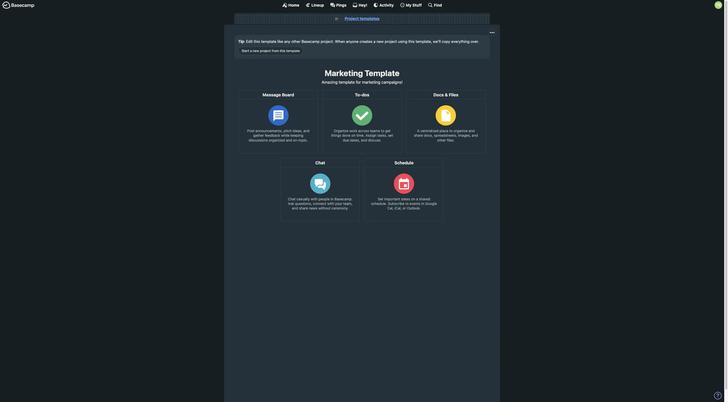 Task type: describe. For each thing, give the bounding box(es) containing it.
find
[[434, 3, 442, 7]]

campaigns!
[[382, 80, 403, 84]]

home
[[288, 3, 299, 7]]

project
[[345, 16, 359, 21]]

lineup link
[[305, 3, 324, 8]]

project templates
[[345, 16, 380, 21]]

marketing
[[325, 68, 363, 78]]

my stuff
[[406, 3, 422, 7]]

tip start a new project from this template
[[238, 39, 300, 53]]

new
[[253, 49, 259, 53]]

start
[[242, 49, 249, 53]]

amazing
[[322, 80, 338, 84]]

pings
[[336, 3, 347, 7]]

for
[[356, 80, 361, 84]]

from
[[272, 49, 279, 53]]

tip
[[238, 39, 244, 44]]

find button
[[428, 3, 442, 8]]

hey! button
[[353, 3, 367, 8]]

marketing template amazing template for marketing campaigns!
[[322, 68, 403, 84]]

home link
[[282, 3, 299, 8]]

my stuff button
[[400, 3, 422, 8]]

my
[[406, 3, 412, 7]]

project templates link
[[345, 16, 380, 21]]

template inside tip start a new project from this template
[[286, 49, 300, 53]]

a
[[250, 49, 252, 53]]

template inside marketing template amazing template for marketing campaigns!
[[339, 80, 355, 84]]

templates
[[360, 16, 380, 21]]

stuff
[[413, 3, 422, 7]]

this
[[280, 49, 285, 53]]

hey!
[[359, 3, 367, 7]]



Task type: locate. For each thing, give the bounding box(es) containing it.
marketing
[[362, 80, 380, 84]]

project
[[260, 49, 271, 53]]

1 horizontal spatial template
[[339, 80, 355, 84]]

activity
[[380, 3, 394, 7]]

tim burton image
[[715, 1, 722, 9]]

template down marketing
[[339, 80, 355, 84]]

1 vertical spatial template
[[339, 80, 355, 84]]

start a new project from this template link
[[238, 47, 303, 55]]

template right this
[[286, 49, 300, 53]]

template
[[286, 49, 300, 53], [339, 80, 355, 84]]

lineup
[[312, 3, 324, 7]]

switch accounts image
[[2, 1, 34, 9]]

main element
[[0, 0, 724, 10]]

template
[[365, 68, 400, 78]]

0 vertical spatial template
[[286, 49, 300, 53]]

pings button
[[330, 3, 347, 8]]

activity link
[[373, 3, 394, 8]]

0 horizontal spatial template
[[286, 49, 300, 53]]



Task type: vqa. For each thing, say whether or not it's contained in the screenshot.
Terry Turtle image
no



